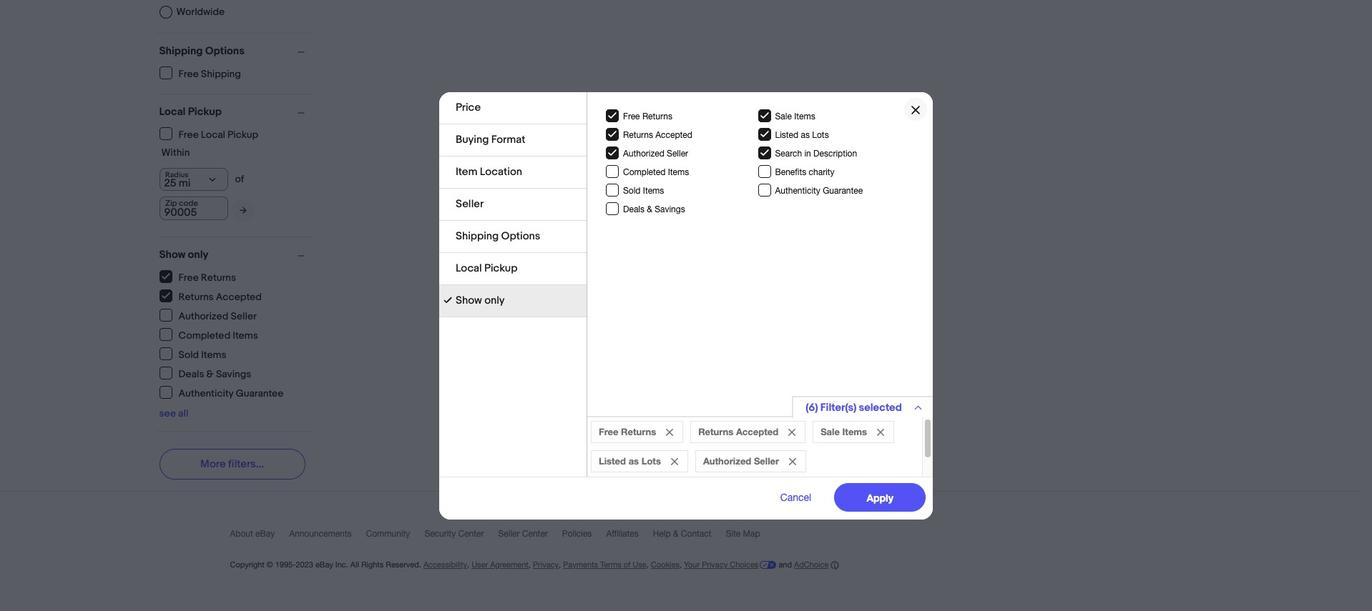 Task type: describe. For each thing, give the bounding box(es) containing it.
apply button
[[835, 483, 926, 512]]

see all
[[159, 408, 188, 420]]

worldwide link
[[159, 6, 225, 19]]

show only tab
[[439, 285, 587, 317]]

item location
[[456, 165, 522, 179]]

and
[[779, 561, 792, 570]]

1 horizontal spatial options
[[501, 229, 540, 243]]

choices
[[730, 561, 759, 570]]

1 horizontal spatial sale items
[[821, 426, 867, 438]]

only inside tab
[[485, 294, 505, 307]]

about
[[230, 529, 253, 540]]

contact
[[681, 529, 712, 540]]

1 horizontal spatial authorized seller
[[623, 148, 688, 158]]

0 horizontal spatial deals & savings
[[179, 368, 251, 380]]

2 vertical spatial free returns
[[599, 426, 656, 438]]

local pickup inside tab list
[[456, 262, 518, 275]]

search
[[775, 148, 802, 158]]

0 vertical spatial local pickup
[[159, 105, 222, 119]]

help & contact link
[[653, 529, 726, 546]]

0 vertical spatial deals
[[623, 204, 645, 214]]

0 vertical spatial show only
[[159, 248, 209, 262]]

cookies link
[[651, 561, 680, 570]]

site map link
[[726, 529, 775, 546]]

cancel
[[780, 492, 812, 503]]

price
[[456, 101, 481, 114]]

5 , from the left
[[680, 561, 682, 570]]

help
[[653, 529, 671, 540]]

more filters...
[[200, 458, 264, 472]]

help & contact
[[653, 529, 712, 540]]

2 horizontal spatial local
[[456, 262, 482, 275]]

show inside tab
[[456, 294, 482, 307]]

deals & savings link
[[159, 367, 252, 380]]

0 horizontal spatial listed
[[599, 455, 626, 467]]

all
[[350, 561, 359, 570]]

affiliates link
[[606, 529, 653, 546]]

seller center
[[498, 529, 548, 540]]

benefits
[[775, 167, 807, 177]]

completed inside dialog
[[623, 167, 666, 177]]

in
[[805, 148, 811, 158]]

free shipping
[[179, 68, 241, 80]]

sold items link
[[159, 348, 227, 361]]

and adchoice
[[777, 561, 829, 570]]

2 horizontal spatial authorized
[[703, 455, 752, 467]]

reserved.
[[386, 561, 421, 570]]

accessibility link
[[424, 561, 467, 570]]

authenticity guarantee inside authenticity guarantee link
[[179, 387, 284, 400]]

search in description
[[775, 148, 857, 158]]

local pickup button
[[159, 105, 311, 119]]

0 vertical spatial shipping options
[[159, 44, 245, 58]]

shipping inside free shipping 'link'
[[201, 68, 241, 80]]

2 vertical spatial &
[[673, 529, 679, 540]]

center for security center
[[458, 529, 484, 540]]

apply
[[867, 492, 894, 504]]

charity
[[809, 167, 835, 177]]

1 privacy from the left
[[533, 561, 559, 570]]

free for free returns link in the top left of the page
[[179, 272, 199, 284]]

free shipping link
[[159, 67, 242, 80]]

see all button
[[159, 408, 188, 420]]

1 horizontal spatial returns accepted
[[623, 130, 693, 140]]

filter(s)
[[821, 401, 857, 415]]

0 vertical spatial guarantee
[[823, 186, 863, 196]]

0 vertical spatial listed
[[775, 130, 799, 140]]

free returns link
[[159, 270, 237, 284]]

1 horizontal spatial lots
[[812, 130, 829, 140]]

accepted inside returns accepted 'link'
[[216, 291, 262, 303]]

deals & savings inside dialog
[[623, 204, 685, 214]]

user
[[472, 561, 488, 570]]

1 horizontal spatial authenticity guarantee
[[775, 186, 863, 196]]

description
[[814, 148, 857, 158]]

1995-
[[275, 561, 296, 570]]

0 horizontal spatial authorized seller
[[179, 310, 257, 322]]

& inside dialog
[[647, 204, 652, 214]]

cookies
[[651, 561, 680, 570]]

your
[[684, 561, 700, 570]]

accessibility
[[424, 561, 467, 570]]

1 horizontal spatial authorized
[[623, 148, 665, 158]]

deals inside deals & savings link
[[179, 368, 204, 380]]

2 vertical spatial shipping
[[456, 229, 499, 243]]

center for seller center
[[522, 529, 548, 540]]

2 , from the left
[[529, 561, 531, 570]]

filters...
[[228, 458, 264, 472]]

completed items inside completed items link
[[179, 329, 258, 342]]

0 vertical spatial listed as lots
[[775, 130, 829, 140]]

adchoice
[[794, 561, 829, 570]]

benefits charity
[[775, 167, 835, 177]]

security center
[[425, 529, 484, 540]]

0 vertical spatial ebay
[[255, 529, 275, 540]]

0 vertical spatial shipping
[[159, 44, 203, 58]]

shipping options button
[[159, 44, 311, 58]]

0 vertical spatial free returns
[[623, 111, 673, 121]]

filter applied image
[[444, 296, 452, 304]]

see
[[159, 408, 176, 420]]

site
[[726, 529, 741, 540]]

about ebay
[[230, 529, 275, 540]]

show only button
[[159, 248, 311, 262]]

©
[[267, 561, 273, 570]]

security
[[425, 529, 456, 540]]

1 vertical spatial guarantee
[[236, 387, 284, 400]]

completed items link
[[159, 328, 259, 342]]

0 horizontal spatial show
[[159, 248, 185, 262]]

adchoice link
[[794, 561, 840, 570]]

1 horizontal spatial ebay
[[316, 561, 333, 570]]

worldwide
[[176, 6, 225, 18]]

1 vertical spatial lots
[[642, 455, 661, 467]]

free local pickup
[[179, 128, 258, 141]]

1 vertical spatial &
[[206, 368, 214, 380]]

use
[[633, 561, 647, 570]]

all
[[178, 408, 188, 420]]

(6) filter(s) selected button
[[792, 396, 933, 418]]

2 vertical spatial authorized seller
[[703, 455, 779, 467]]

0 horizontal spatial pickup
[[188, 105, 222, 119]]

format
[[491, 133, 526, 146]]

1 horizontal spatial sale
[[821, 426, 840, 438]]

remove filter - show only - listed as lots image
[[671, 458, 678, 465]]

1 vertical spatial local
[[201, 128, 225, 141]]

site map
[[726, 529, 760, 540]]

selected
[[859, 401, 902, 415]]

0 horizontal spatial listed as lots
[[599, 455, 661, 467]]

completed inside completed items link
[[179, 329, 231, 342]]



Task type: vqa. For each thing, say whether or not it's contained in the screenshot.
Guarantee to the bottom
yes



Task type: locate. For each thing, give the bounding box(es) containing it.
seller center link
[[498, 529, 562, 546]]

center right security
[[458, 529, 484, 540]]

0 horizontal spatial completed items
[[179, 329, 258, 342]]

sale items down filter(s)
[[821, 426, 867, 438]]

local up show only tab at the left
[[456, 262, 482, 275]]

sold items inside sold items link
[[179, 349, 227, 361]]

1 horizontal spatial as
[[801, 130, 810, 140]]

rights
[[361, 561, 384, 570]]

pickup inside tab list
[[484, 262, 518, 275]]

policies link
[[562, 529, 606, 546]]

completed
[[623, 167, 666, 177], [179, 329, 231, 342]]

0 vertical spatial of
[[235, 173, 244, 185]]

completed items inside dialog
[[623, 167, 689, 177]]

0 vertical spatial lots
[[812, 130, 829, 140]]

more filters... button
[[159, 449, 305, 480]]

0 vertical spatial local
[[159, 105, 186, 119]]

3 , from the left
[[559, 561, 561, 570]]

(6) filter(s) selected
[[806, 401, 902, 415]]

tab list containing price
[[439, 92, 587, 317]]

items
[[794, 111, 816, 121], [668, 167, 689, 177], [643, 186, 664, 196], [233, 329, 258, 342], [201, 349, 227, 361], [843, 426, 867, 438]]

guarantee down the charity
[[823, 186, 863, 196]]

returns accepted link
[[159, 290, 263, 303]]

lots left remove filter - show only - listed as lots image
[[642, 455, 661, 467]]

shipping up free shipping 'link'
[[159, 44, 203, 58]]

0 vertical spatial authenticity
[[775, 186, 821, 196]]

payments
[[563, 561, 598, 570]]

of up apply within filter image
[[235, 173, 244, 185]]

0 horizontal spatial authenticity guarantee
[[179, 387, 284, 400]]

1 vertical spatial accepted
[[216, 291, 262, 303]]

your privacy choices link
[[684, 561, 777, 570]]

security center link
[[425, 529, 498, 546]]

dialog containing price
[[0, 0, 1372, 612]]

2 center from the left
[[522, 529, 548, 540]]

, left privacy link
[[529, 561, 531, 570]]

1 vertical spatial options
[[501, 229, 540, 243]]

1 horizontal spatial completed
[[623, 167, 666, 177]]

show up free returns link in the top left of the page
[[159, 248, 185, 262]]

1 , from the left
[[467, 561, 469, 570]]

, left payments
[[559, 561, 561, 570]]

completed items
[[623, 167, 689, 177], [179, 329, 258, 342]]

1 horizontal spatial show only
[[456, 294, 505, 307]]

only up free returns link in the top left of the page
[[188, 248, 209, 262]]

shipping options inside tab list
[[456, 229, 540, 243]]

1 vertical spatial of
[[624, 561, 631, 570]]

0 vertical spatial only
[[188, 248, 209, 262]]

, left user
[[467, 561, 469, 570]]

0 horizontal spatial sale
[[775, 111, 792, 121]]

2 horizontal spatial &
[[673, 529, 679, 540]]

ebay
[[255, 529, 275, 540], [316, 561, 333, 570]]

1 horizontal spatial &
[[647, 204, 652, 214]]

0 horizontal spatial ebay
[[255, 529, 275, 540]]

more
[[200, 458, 226, 472]]

privacy link
[[533, 561, 559, 570]]

1 horizontal spatial deals
[[623, 204, 645, 214]]

authenticity down deals & savings link
[[179, 387, 234, 400]]

0 vertical spatial savings
[[655, 204, 685, 214]]

0 vertical spatial as
[[801, 130, 810, 140]]

1 horizontal spatial privacy
[[702, 561, 728, 570]]

community
[[366, 529, 410, 540]]

show only
[[159, 248, 209, 262], [456, 294, 505, 307]]

policies
[[562, 529, 592, 540]]

as up in
[[801, 130, 810, 140]]

authenticity inside dialog
[[775, 186, 821, 196]]

sold
[[623, 186, 641, 196], [179, 349, 199, 361]]

1 vertical spatial sale items
[[821, 426, 867, 438]]

lots up search in description
[[812, 130, 829, 140]]

1 horizontal spatial accepted
[[656, 130, 693, 140]]

1 horizontal spatial of
[[624, 561, 631, 570]]

local down local pickup dropdown button
[[201, 128, 225, 141]]

center inside seller center link
[[522, 529, 548, 540]]

0 horizontal spatial guarantee
[[236, 387, 284, 400]]

free for free shipping 'link'
[[179, 68, 199, 80]]

copyright © 1995-2023 ebay inc. all rights reserved. accessibility , user agreement , privacy , payments terms of use , cookies , your privacy choices
[[230, 561, 759, 570]]

listed as lots up in
[[775, 130, 829, 140]]

1 horizontal spatial sold items
[[623, 186, 664, 196]]

of left the use
[[624, 561, 631, 570]]

agreement
[[490, 561, 529, 570]]

(6)
[[806, 401, 818, 415]]

privacy down seller center link
[[533, 561, 559, 570]]

authorized seller link
[[159, 309, 257, 322]]

returns inside 'link'
[[179, 291, 214, 303]]

affiliates
[[606, 529, 639, 540]]

0 horizontal spatial sold
[[179, 349, 199, 361]]

options
[[205, 44, 245, 58], [501, 229, 540, 243]]

2023
[[296, 561, 313, 570]]

1 horizontal spatial deals & savings
[[623, 204, 685, 214]]

0 vertical spatial sold
[[623, 186, 641, 196]]

show only right the filter applied icon
[[456, 294, 505, 307]]

center up privacy link
[[522, 529, 548, 540]]

local pickup up show only tab at the left
[[456, 262, 518, 275]]

1 vertical spatial sold items
[[179, 349, 227, 361]]

terms
[[600, 561, 622, 570]]

4 , from the left
[[647, 561, 649, 570]]

ebay left inc. on the left bottom of the page
[[316, 561, 333, 570]]

2 horizontal spatial returns accepted
[[698, 426, 779, 438]]

tab list
[[439, 92, 587, 317]]

options up "free shipping"
[[205, 44, 245, 58]]

0 vertical spatial sold items
[[623, 186, 664, 196]]

1 vertical spatial completed
[[179, 329, 231, 342]]

authenticity guarantee down the charity
[[775, 186, 863, 196]]

free local pickup link
[[159, 127, 259, 141]]

local up within
[[159, 105, 186, 119]]

of
[[235, 173, 244, 185], [624, 561, 631, 570]]

center inside security center link
[[458, 529, 484, 540]]

0 vertical spatial returns accepted
[[623, 130, 693, 140]]

as left remove filter - show only - listed as lots image
[[629, 455, 639, 467]]

0 horizontal spatial local
[[159, 105, 186, 119]]

0 horizontal spatial privacy
[[533, 561, 559, 570]]

shipping options
[[159, 44, 245, 58], [456, 229, 540, 243]]

sale items up search
[[775, 111, 816, 121]]

sold inside dialog
[[623, 186, 641, 196]]

returns accepted
[[623, 130, 693, 140], [179, 291, 262, 303], [698, 426, 779, 438]]

1 horizontal spatial shipping options
[[456, 229, 540, 243]]

listed as lots left remove filter - show only - listed as lots image
[[599, 455, 661, 467]]

copyright
[[230, 561, 265, 570]]

listed up search
[[775, 130, 799, 140]]

authenticity guarantee down deals & savings link
[[179, 387, 284, 400]]

1 vertical spatial listed as lots
[[599, 455, 661, 467]]

2 vertical spatial accepted
[[736, 426, 779, 438]]

1 horizontal spatial authenticity
[[775, 186, 821, 196]]

authenticity guarantee link
[[159, 386, 284, 400]]

remove filter - show only - sale items image
[[877, 429, 884, 436]]

pickup up free local pickup link
[[188, 105, 222, 119]]

privacy right your
[[702, 561, 728, 570]]

0 horizontal spatial authenticity
[[179, 387, 234, 400]]

pickup down local pickup dropdown button
[[228, 128, 258, 141]]

authenticity down benefits
[[775, 186, 821, 196]]

1 vertical spatial savings
[[216, 368, 251, 380]]

authenticity inside authenticity guarantee link
[[179, 387, 234, 400]]

1 vertical spatial free returns
[[179, 272, 236, 284]]

dialog
[[0, 0, 1372, 612]]

0 horizontal spatial deals
[[179, 368, 204, 380]]

1 vertical spatial shipping
[[201, 68, 241, 80]]

1 vertical spatial authenticity guarantee
[[179, 387, 284, 400]]

0 vertical spatial sale items
[[775, 111, 816, 121]]

buying format
[[456, 133, 526, 146]]

listed left remove filter - show only - listed as lots image
[[599, 455, 626, 467]]

1 vertical spatial ebay
[[316, 561, 333, 570]]

free returns
[[623, 111, 673, 121], [179, 272, 236, 284], [599, 426, 656, 438]]

0 horizontal spatial authorized
[[179, 310, 228, 322]]

None text field
[[159, 197, 228, 220]]

free for free local pickup link
[[179, 128, 199, 141]]

community link
[[366, 529, 425, 546]]

1 horizontal spatial center
[[522, 529, 548, 540]]

lots
[[812, 130, 829, 140], [642, 455, 661, 467]]

item
[[456, 165, 478, 179]]

1 horizontal spatial listed
[[775, 130, 799, 140]]

show right the filter applied icon
[[456, 294, 482, 307]]

2 vertical spatial pickup
[[484, 262, 518, 275]]

sale items
[[775, 111, 816, 121], [821, 426, 867, 438]]

pickup inside free local pickup link
[[228, 128, 258, 141]]

remove filter - show only - returns accepted image
[[789, 429, 796, 436]]

deals & savings
[[623, 204, 685, 214], [179, 368, 251, 380]]

ebay right about
[[255, 529, 275, 540]]

shipping down shipping options 'dropdown button'
[[201, 68, 241, 80]]

1 center from the left
[[458, 529, 484, 540]]

0 vertical spatial completed
[[623, 167, 666, 177]]

sold items
[[623, 186, 664, 196], [179, 349, 227, 361]]

1 vertical spatial listed
[[599, 455, 626, 467]]

shipping options up free shipping 'link'
[[159, 44, 245, 58]]

inc.
[[335, 561, 348, 570]]

1 horizontal spatial listed as lots
[[775, 130, 829, 140]]

2 horizontal spatial accepted
[[736, 426, 779, 438]]

cancel button
[[764, 483, 827, 512]]

only right the filter applied icon
[[485, 294, 505, 307]]

2 vertical spatial authorized
[[703, 455, 752, 467]]

0 vertical spatial authorized
[[623, 148, 665, 158]]

0 horizontal spatial completed
[[179, 329, 231, 342]]

listed
[[775, 130, 799, 140], [599, 455, 626, 467]]

shipping
[[159, 44, 203, 58], [201, 68, 241, 80], [456, 229, 499, 243]]

0 horizontal spatial as
[[629, 455, 639, 467]]

, left cookies link
[[647, 561, 649, 570]]

2 privacy from the left
[[702, 561, 728, 570]]

1 horizontal spatial savings
[[655, 204, 685, 214]]

1 vertical spatial only
[[485, 294, 505, 307]]

0 horizontal spatial center
[[458, 529, 484, 540]]

sale down filter(s)
[[821, 426, 840, 438]]

options up show only tab at the left
[[501, 229, 540, 243]]

seller
[[667, 148, 688, 158], [456, 197, 484, 211], [231, 310, 257, 322], [754, 455, 779, 467], [498, 529, 520, 540]]

0 vertical spatial deals & savings
[[623, 204, 685, 214]]

shipping options down location
[[456, 229, 540, 243]]

announcements
[[289, 529, 352, 540]]

payments terms of use link
[[563, 561, 647, 570]]

show only inside tab
[[456, 294, 505, 307]]

apply within filter image
[[239, 206, 246, 215]]

, left your
[[680, 561, 682, 570]]

0 vertical spatial authorized seller
[[623, 148, 688, 158]]

pickup up show only tab at the left
[[484, 262, 518, 275]]

remove filter - show only - free returns image
[[666, 429, 673, 436]]

buying
[[456, 133, 489, 146]]

free
[[179, 68, 199, 80], [623, 111, 640, 121], [179, 128, 199, 141], [179, 272, 199, 284], [599, 426, 619, 438]]

tab list inside dialog
[[439, 92, 587, 317]]

announcements link
[[289, 529, 366, 546]]

user agreement link
[[472, 561, 529, 570]]

only
[[188, 248, 209, 262], [485, 294, 505, 307]]

0 horizontal spatial accepted
[[216, 291, 262, 303]]

0 horizontal spatial options
[[205, 44, 245, 58]]

show only up free returns link in the top left of the page
[[159, 248, 209, 262]]

1 horizontal spatial guarantee
[[823, 186, 863, 196]]

0 horizontal spatial sale items
[[775, 111, 816, 121]]

,
[[467, 561, 469, 570], [529, 561, 531, 570], [559, 561, 561, 570], [647, 561, 649, 570], [680, 561, 682, 570]]

0 vertical spatial authenticity guarantee
[[775, 186, 863, 196]]

1 vertical spatial deals & savings
[[179, 368, 251, 380]]

0 horizontal spatial sold items
[[179, 349, 227, 361]]

0 vertical spatial completed items
[[623, 167, 689, 177]]

2 vertical spatial returns accepted
[[698, 426, 779, 438]]

1 horizontal spatial show
[[456, 294, 482, 307]]

location
[[480, 165, 522, 179]]

authorized inside authorized seller link
[[179, 310, 228, 322]]

local pickup up free local pickup link
[[159, 105, 222, 119]]

1 vertical spatial show
[[456, 294, 482, 307]]

1 horizontal spatial only
[[485, 294, 505, 307]]

shipping down item
[[456, 229, 499, 243]]

1 vertical spatial show only
[[456, 294, 505, 307]]

0 vertical spatial sale
[[775, 111, 792, 121]]

0 vertical spatial &
[[647, 204, 652, 214]]

about ebay link
[[230, 529, 289, 546]]

local pickup
[[159, 105, 222, 119], [456, 262, 518, 275]]

2 vertical spatial local
[[456, 262, 482, 275]]

1 vertical spatial sale
[[821, 426, 840, 438]]

&
[[647, 204, 652, 214], [206, 368, 214, 380], [673, 529, 679, 540]]

guarantee down deals & savings link
[[236, 387, 284, 400]]

returns accepted inside 'link'
[[179, 291, 262, 303]]

map
[[743, 529, 760, 540]]

pickup
[[188, 105, 222, 119], [228, 128, 258, 141], [484, 262, 518, 275]]

privacy
[[533, 561, 559, 570], [702, 561, 728, 570]]

sale up search
[[775, 111, 792, 121]]

0 vertical spatial pickup
[[188, 105, 222, 119]]

remove filter - show only - authorized seller image
[[789, 458, 796, 465]]

returns
[[642, 111, 673, 121], [623, 130, 653, 140], [201, 272, 236, 284], [179, 291, 214, 303], [621, 426, 656, 438], [698, 426, 734, 438]]

2 horizontal spatial authorized seller
[[703, 455, 779, 467]]

1 vertical spatial as
[[629, 455, 639, 467]]

authenticity
[[775, 186, 821, 196], [179, 387, 234, 400]]

within
[[161, 147, 190, 159]]

free inside 'link'
[[179, 68, 199, 80]]



